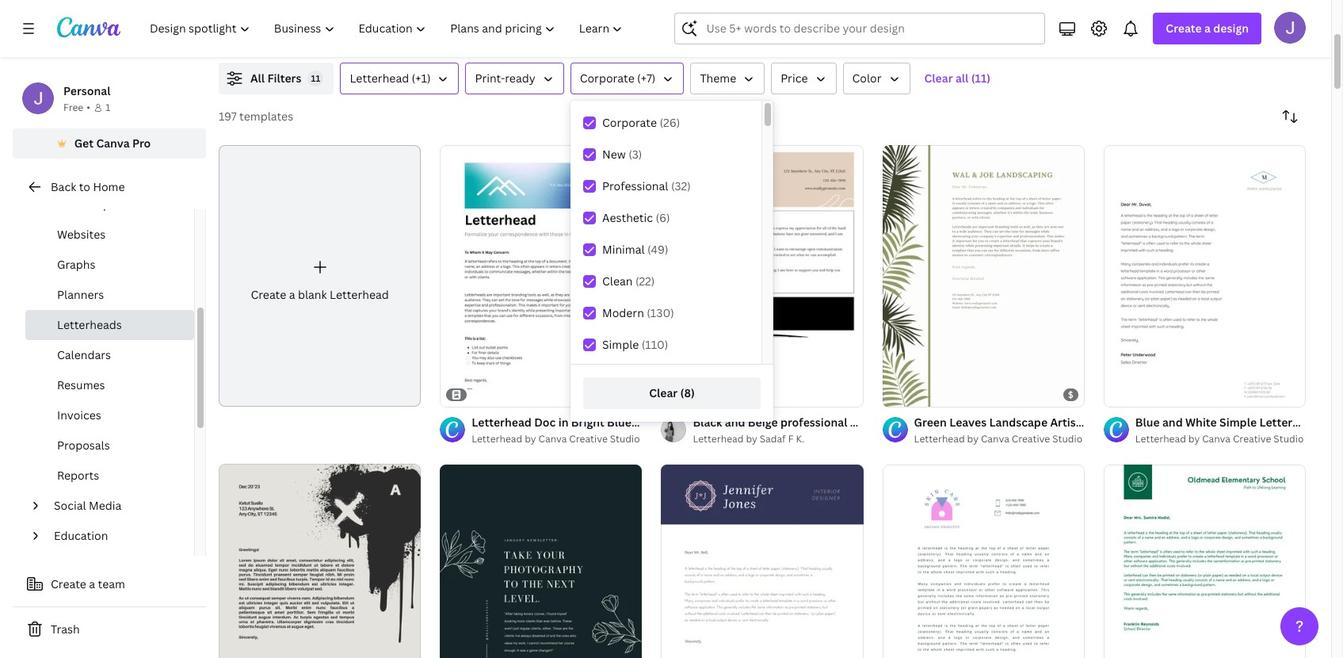 Task type: describe. For each thing, give the bounding box(es) containing it.
resumes link
[[25, 370, 194, 400]]

graphs
[[57, 257, 96, 272]]

letterhead inside "link"
[[330, 287, 389, 302]]

mind
[[57, 197, 84, 212]]

1 letterhead by canva creative studio link from the left
[[472, 431, 643, 447]]

letterhead by sadaf f k.
[[693, 432, 805, 446]]

letterheads
[[57, 317, 122, 332]]

1 by from the left
[[525, 432, 536, 446]]

(49)
[[648, 242, 669, 257]]

letterhead by canva creative studio link for blue
[[1136, 432, 1307, 447]]

color
[[853, 71, 882, 86]]

create a team
[[51, 576, 125, 592]]

0 horizontal spatial personal
[[63, 83, 111, 98]]

corporate (26)
[[603, 115, 681, 130]]

green leaves landscape artist personal letterhead link
[[915, 414, 1194, 432]]

new
[[603, 147, 626, 162]]

to
[[79, 179, 90, 194]]

invoices
[[57, 408, 101, 423]]

education
[[54, 528, 108, 543]]

green
[[915, 415, 947, 430]]

modern (130)
[[603, 305, 675, 320]]

free
[[63, 101, 83, 114]]

blue and white simple letterhead letterhead by canva creative studio
[[1136, 415, 1320, 446]]

and
[[1163, 415, 1184, 430]]

reports
[[57, 468, 99, 483]]

green leaves landscape artist personal letterhead image
[[883, 145, 1085, 407]]

letterhead (+1)
[[350, 71, 431, 86]]

personal inside green leaves landscape artist personal letterhead letterhead by canva creative studio
[[1084, 415, 1131, 430]]

clean (22)
[[603, 274, 655, 289]]

modern
[[603, 305, 645, 320]]

corporate for corporate (+7)
[[580, 71, 635, 86]]

back
[[51, 179, 76, 194]]

grunge professional personal brand business letterhead image
[[219, 464, 421, 658]]

create a design
[[1167, 21, 1250, 36]]

clear all (11) button
[[917, 63, 999, 94]]

websites link
[[25, 220, 194, 250]]

mind maps
[[57, 197, 116, 212]]

Sort by button
[[1275, 101, 1307, 132]]

•
[[87, 101, 90, 114]]

2 letterhead templates image from the left
[[1068, 0, 1207, 15]]

social
[[54, 498, 86, 513]]

design
[[1214, 21, 1250, 36]]

letterhead inside button
[[350, 71, 409, 86]]

create a design button
[[1154, 13, 1262, 44]]

k.
[[796, 432, 805, 446]]

education link
[[48, 521, 185, 551]]

(26)
[[660, 115, 681, 130]]

by inside blue and white simple letterhead letterhead by canva creative studio
[[1189, 432, 1201, 446]]

leaves
[[950, 415, 987, 430]]

social media link
[[48, 491, 185, 521]]

theme button
[[691, 63, 765, 94]]

canva inside button
[[96, 136, 130, 151]]

back to home
[[51, 179, 125, 194]]

pro
[[132, 136, 151, 151]]

clear for clear (8)
[[650, 385, 678, 400]]

professional (32)
[[603, 178, 691, 193]]

filters
[[268, 71, 302, 86]]

proposals
[[57, 438, 110, 453]]

simple blue and pink pattern classic letterhead image
[[883, 465, 1085, 658]]

landscape
[[990, 415, 1048, 430]]

calendars
[[57, 347, 111, 362]]

canva inside green leaves landscape artist personal letterhead letterhead by canva creative studio
[[982, 432, 1010, 446]]

letterhead by canva creative studio
[[472, 432, 640, 446]]

jacob simon image
[[1275, 12, 1307, 44]]

(11)
[[972, 71, 991, 86]]

all filters
[[251, 71, 302, 86]]

simple inside blue and white simple letterhead letterhead by canva creative studio
[[1220, 415, 1258, 430]]

minimal
[[603, 242, 645, 257]]

white
[[1186, 415, 1218, 430]]

(130)
[[647, 305, 675, 320]]

artist
[[1051, 415, 1081, 430]]

create a blank letterhead element
[[219, 145, 421, 407]]

green leaves landscape artist personal letterhead letterhead by canva creative studio
[[915, 415, 1194, 446]]

letterhead (+1) button
[[340, 63, 459, 94]]

$
[[1069, 389, 1074, 401]]

sadaf
[[760, 432, 786, 446]]

invoices link
[[25, 400, 194, 431]]

graphs link
[[25, 250, 194, 280]]

(110)
[[642, 337, 669, 352]]

maps
[[87, 197, 116, 212]]

create for create a team
[[51, 576, 86, 592]]



Task type: vqa. For each thing, say whether or not it's contained in the screenshot.


Task type: locate. For each thing, give the bounding box(es) containing it.
proposals link
[[25, 431, 194, 461]]

back to home link
[[13, 171, 206, 203]]

studio down "artist"
[[1053, 432, 1083, 446]]

(+1)
[[412, 71, 431, 86]]

mind maps link
[[25, 190, 194, 220]]

planners
[[57, 287, 104, 302]]

simple
[[603, 337, 639, 352], [1220, 415, 1258, 430]]

2 horizontal spatial studio
[[1274, 432, 1305, 446]]

1 creative from the left
[[570, 432, 608, 446]]

1 letterhead templates image from the left
[[968, 0, 1307, 44]]

canva inside blue and white simple letterhead letterhead by canva creative studio
[[1203, 432, 1231, 446]]

home
[[93, 179, 125, 194]]

1 horizontal spatial create
[[251, 287, 286, 302]]

create a blank letterhead link
[[219, 145, 421, 407]]

black and beige professional minimalist business letterhead doc image
[[662, 145, 864, 407]]

minimal (49)
[[603, 242, 669, 257]]

clean
[[603, 274, 633, 289]]

(22)
[[636, 274, 655, 289]]

a for design
[[1205, 21, 1212, 36]]

letterhead templates image
[[968, 0, 1307, 44], [1068, 0, 1207, 15]]

a inside button
[[89, 576, 95, 592]]

1 horizontal spatial studio
[[1053, 432, 1083, 446]]

2 by from the left
[[746, 432, 758, 446]]

blank
[[298, 287, 327, 302]]

clear inside clear (8) button
[[650, 385, 678, 400]]

clear for clear all (11)
[[925, 71, 954, 86]]

(32)
[[671, 178, 691, 193]]

0 vertical spatial personal
[[63, 83, 111, 98]]

team
[[98, 576, 125, 592]]

studio inside green leaves landscape artist personal letterhead letterhead by canva creative studio
[[1053, 432, 1083, 446]]

0 horizontal spatial letterhead by canva creative studio link
[[472, 431, 643, 447]]

templates
[[240, 109, 293, 124]]

studio down blue and white simple letterhead link
[[1274, 432, 1305, 446]]

green and white modern professional grade school letterhead image
[[1104, 465, 1307, 658]]

0 vertical spatial a
[[1205, 21, 1212, 36]]

creative inside blue and white simple letterhead letterhead by canva creative studio
[[1234, 432, 1272, 446]]

2 creative from the left
[[1012, 432, 1051, 446]]

personal left the "blue"
[[1084, 415, 1131, 430]]

get
[[74, 136, 94, 151]]

2 horizontal spatial letterhead by canva creative studio link
[[1136, 432, 1307, 447]]

1 vertical spatial corporate
[[603, 115, 657, 130]]

color button
[[843, 63, 911, 94]]

a left blank
[[289, 287, 295, 302]]

aesthetic
[[603, 210, 653, 225]]

1 horizontal spatial creative
[[1012, 432, 1051, 446]]

clear left all
[[925, 71, 954, 86]]

new (3)
[[603, 147, 643, 162]]

theme
[[700, 71, 737, 86]]

print-ready button
[[466, 63, 564, 94]]

get canva pro button
[[13, 128, 206, 159]]

create left blank
[[251, 287, 286, 302]]

all
[[956, 71, 969, 86]]

0 vertical spatial simple
[[603, 337, 639, 352]]

calendars link
[[25, 340, 194, 370]]

197 templates
[[219, 109, 293, 124]]

a left team
[[89, 576, 95, 592]]

3 letterhead by canva creative studio link from the left
[[1136, 432, 1307, 447]]

letterhead by canva creative studio link for green
[[915, 432, 1085, 447]]

creative
[[570, 432, 608, 446], [1012, 432, 1051, 446], [1234, 432, 1272, 446]]

a
[[1205, 21, 1212, 36], [289, 287, 295, 302], [89, 576, 95, 592]]

resumes
[[57, 377, 105, 392]]

2 vertical spatial create
[[51, 576, 86, 592]]

2 studio from the left
[[1053, 432, 1083, 446]]

blue and white simple letterhead link
[[1136, 414, 1320, 432]]

197
[[219, 109, 237, 124]]

websites
[[57, 227, 106, 242]]

corporate (+7)
[[580, 71, 656, 86]]

clear
[[925, 71, 954, 86], [650, 385, 678, 400]]

letterhead by canva creative studio link
[[472, 431, 643, 447], [915, 432, 1085, 447], [1136, 432, 1307, 447]]

professional
[[603, 178, 669, 193]]

1 vertical spatial a
[[289, 287, 295, 302]]

trash link
[[13, 614, 206, 645]]

1 studio from the left
[[610, 432, 640, 446]]

a inside "link"
[[289, 287, 295, 302]]

studio inside blue and white simple letterhead letterhead by canva creative studio
[[1274, 432, 1305, 446]]

corporate left (+7)
[[580, 71, 635, 86]]

corporate (+7) button
[[571, 63, 685, 94]]

1 vertical spatial clear
[[650, 385, 678, 400]]

1 horizontal spatial simple
[[1220, 415, 1258, 430]]

dark blue and pink elegant logo creative letterhead image
[[662, 465, 864, 658]]

3 creative from the left
[[1234, 432, 1272, 446]]

all
[[251, 71, 265, 86]]

1 horizontal spatial clear
[[925, 71, 954, 86]]

create left team
[[51, 576, 86, 592]]

corporate up (3)
[[603, 115, 657, 130]]

creative inside 'letterhead by canva creative studio' link
[[570, 432, 608, 446]]

f
[[789, 432, 794, 446]]

clear left the (8)
[[650, 385, 678, 400]]

11 filter options selected element
[[308, 71, 324, 86]]

4 by from the left
[[1189, 432, 1201, 446]]

print-
[[475, 71, 505, 86]]

clear (8)
[[650, 385, 695, 400]]

personal up •
[[63, 83, 111, 98]]

letterhead by sadaf f k. link
[[693, 431, 864, 447]]

simple down modern
[[603, 337, 639, 352]]

1 horizontal spatial letterhead by canva creative studio link
[[915, 432, 1085, 447]]

clear inside clear all (11) button
[[925, 71, 954, 86]]

letterhead
[[350, 71, 409, 86], [330, 287, 389, 302], [1134, 415, 1194, 430], [1260, 415, 1320, 430], [472, 432, 523, 446], [693, 432, 744, 446], [915, 432, 965, 446], [1136, 432, 1187, 446]]

0 horizontal spatial clear
[[650, 385, 678, 400]]

0 horizontal spatial a
[[89, 576, 95, 592]]

ready
[[505, 71, 536, 86]]

create left design
[[1167, 21, 1203, 36]]

create inside button
[[51, 576, 86, 592]]

11
[[311, 72, 321, 84]]

(3)
[[629, 147, 643, 162]]

a left design
[[1205, 21, 1212, 36]]

studio down clear (8) button
[[610, 432, 640, 446]]

trash
[[51, 622, 80, 637]]

feminine floral letterhead & newsletter design for photographers, florists, & wedding venues image
[[440, 465, 643, 658]]

create inside "link"
[[251, 287, 286, 302]]

0 horizontal spatial studio
[[610, 432, 640, 446]]

simple (110)
[[603, 337, 669, 352]]

price
[[781, 71, 808, 86]]

(+7)
[[638, 71, 656, 86]]

0 vertical spatial clear
[[925, 71, 954, 86]]

creative inside green leaves landscape artist personal letterhead letterhead by canva creative studio
[[1012, 432, 1051, 446]]

price button
[[772, 63, 837, 94]]

0 vertical spatial create
[[1167, 21, 1203, 36]]

Search search field
[[707, 13, 1036, 44]]

(6)
[[656, 210, 671, 225]]

blue and white simple letterhead image
[[1104, 145, 1307, 407]]

create a team button
[[13, 569, 206, 600]]

get canva pro
[[74, 136, 151, 151]]

2 vertical spatial a
[[89, 576, 95, 592]]

0 horizontal spatial simple
[[603, 337, 639, 352]]

2 horizontal spatial creative
[[1234, 432, 1272, 446]]

1 vertical spatial create
[[251, 287, 286, 302]]

2 letterhead by canva creative studio link from the left
[[915, 432, 1085, 447]]

create inside dropdown button
[[1167, 21, 1203, 36]]

media
[[89, 498, 122, 513]]

create for create a blank letterhead
[[251, 287, 286, 302]]

3 studio from the left
[[1274, 432, 1305, 446]]

letterhead doc in bright blue bright purple classic professional style image
[[440, 145, 643, 407]]

0 vertical spatial corporate
[[580, 71, 635, 86]]

simple right white
[[1220, 415, 1258, 430]]

None search field
[[675, 13, 1046, 44]]

top level navigation element
[[140, 13, 637, 44]]

1 horizontal spatial a
[[289, 287, 295, 302]]

aesthetic (6)
[[603, 210, 671, 225]]

print-ready
[[475, 71, 536, 86]]

0 horizontal spatial create
[[51, 576, 86, 592]]

create for create a design
[[1167, 21, 1203, 36]]

a inside dropdown button
[[1205, 21, 1212, 36]]

1 vertical spatial simple
[[1220, 415, 1258, 430]]

2 horizontal spatial create
[[1167, 21, 1203, 36]]

(8)
[[681, 385, 695, 400]]

a for team
[[89, 576, 95, 592]]

blue
[[1136, 415, 1161, 430]]

social media
[[54, 498, 122, 513]]

2 horizontal spatial a
[[1205, 21, 1212, 36]]

corporate for corporate (26)
[[603, 115, 657, 130]]

reports link
[[25, 461, 194, 491]]

by inside green leaves landscape artist personal letterhead letterhead by canva creative studio
[[968, 432, 979, 446]]

clear (8) button
[[584, 377, 761, 409]]

planners link
[[25, 280, 194, 310]]

3 by from the left
[[968, 432, 979, 446]]

1 horizontal spatial personal
[[1084, 415, 1131, 430]]

studio
[[610, 432, 640, 446], [1053, 432, 1083, 446], [1274, 432, 1305, 446]]

a for blank
[[289, 287, 295, 302]]

0 horizontal spatial creative
[[570, 432, 608, 446]]

1 vertical spatial personal
[[1084, 415, 1131, 430]]

canva
[[96, 136, 130, 151], [539, 432, 567, 446], [982, 432, 1010, 446], [1203, 432, 1231, 446]]

corporate inside button
[[580, 71, 635, 86]]



